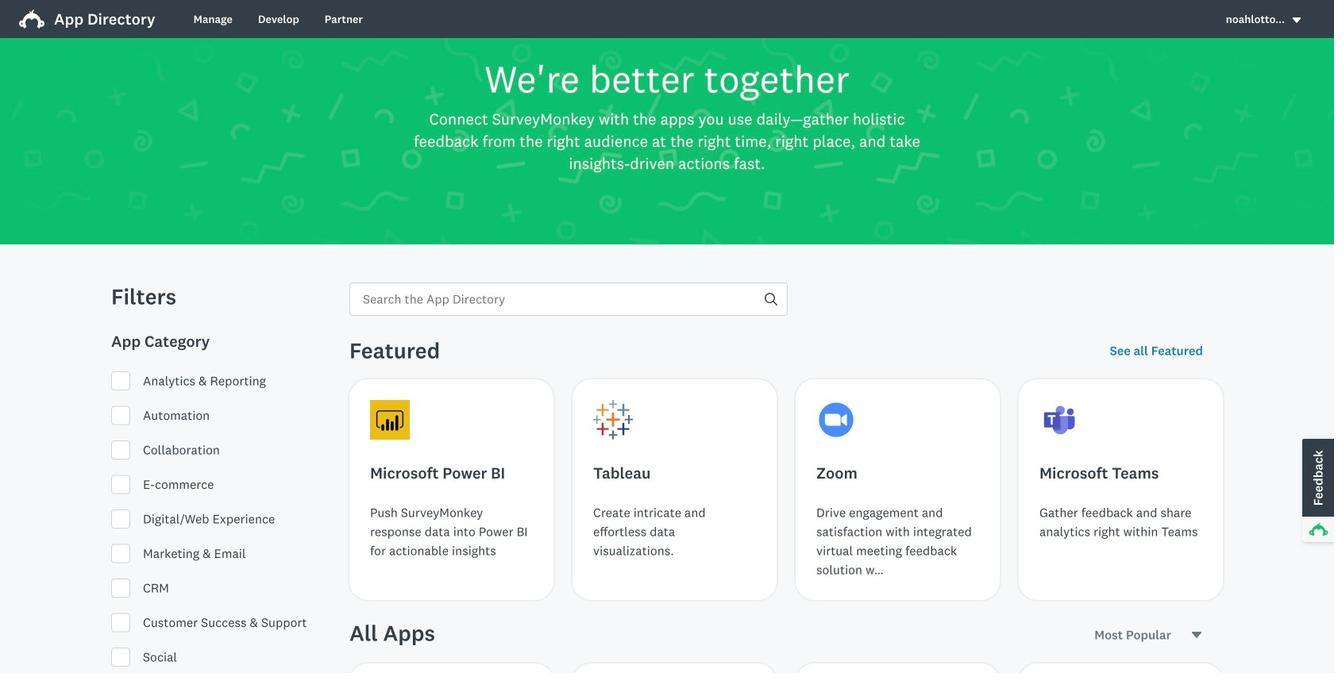 Task type: vqa. For each thing, say whether or not it's contained in the screenshot.
Brand logo
yes



Task type: locate. For each thing, give the bounding box(es) containing it.
Search the App Directory text field
[[350, 284, 765, 315]]

open sort image
[[1192, 632, 1202, 638]]

open sort image
[[1190, 629, 1203, 642]]

brand logo image
[[19, 6, 44, 32], [19, 10, 44, 29]]

zoom image
[[816, 400, 856, 440]]

search image
[[765, 293, 777, 306], [765, 293, 777, 306]]

dropdown arrow icon image
[[1291, 15, 1302, 26], [1293, 17, 1301, 23]]



Task type: describe. For each thing, give the bounding box(es) containing it.
microsoft power bi image
[[370, 400, 410, 440]]

2 brand logo image from the top
[[19, 10, 44, 29]]

microsoft teams image
[[1040, 400, 1079, 440]]

1 brand logo image from the top
[[19, 6, 44, 32]]

tableau image
[[593, 400, 633, 440]]



